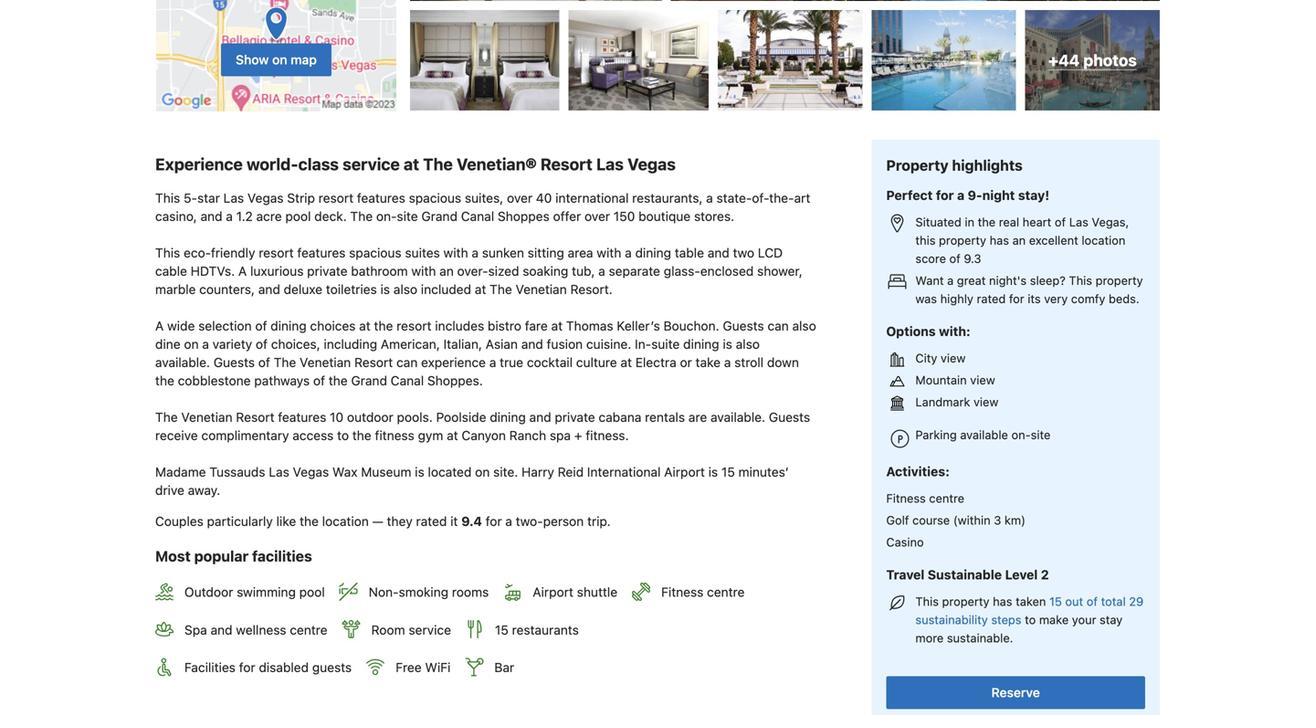Task type: describe. For each thing, give the bounding box(es) containing it.
popular
[[194, 548, 249, 565]]

fitness for fitness centre
[[662, 585, 704, 600]]

culture
[[576, 355, 617, 370]]

luxurious
[[250, 264, 304, 279]]

and up 'ranch'
[[529, 410, 551, 425]]

real
[[999, 215, 1020, 229]]

las right tussauds
[[269, 465, 289, 480]]

of right selection
[[255, 318, 267, 334]]

property highlights
[[886, 157, 1023, 174]]

1 vertical spatial grand
[[351, 373, 387, 388]]

perfect
[[886, 188, 933, 203]]

view for landmark view
[[974, 395, 999, 409]]

sustainable
[[928, 567, 1002, 582]]

the down dine
[[155, 373, 174, 388]]

eco-
[[184, 245, 211, 260]]

disabled
[[259, 660, 309, 675]]

1 horizontal spatial available.
[[711, 410, 766, 425]]

show on map
[[236, 52, 317, 67]]

15 for 15 restaurants
[[495, 622, 509, 637]]

property inside want a great night's sleep? this property was highly rated for its very comfy beds.
[[1096, 273, 1143, 287]]

2 horizontal spatial vegas
[[628, 155, 676, 174]]

40
[[536, 191, 552, 206]]

1 vertical spatial has
[[993, 595, 1013, 608]]

this up cable
[[155, 245, 180, 260]]

1 horizontal spatial site
[[1031, 428, 1051, 442]]

and down luxurious
[[258, 282, 280, 297]]

1 horizontal spatial a
[[238, 264, 247, 279]]

restaurants,
[[632, 191, 703, 206]]

experience
[[421, 355, 486, 370]]

2 horizontal spatial with
[[597, 245, 622, 260]]

centre for fitness centre golf course (within 3 km) casino
[[929, 491, 965, 505]]

cuisine.
[[586, 337, 632, 352]]

soaking
[[523, 264, 569, 279]]

to inside this 5-star las vegas strip resort features spacious suites, over 40 international restaurants, a state-of-the-art casino, and a 1.2 acre pool deck. the on-site grand canal shoppes offer over 150 boutique stores. this eco-friendly resort features spacious suites with a sunken sitting area with a dining table and two lcd cable hdtvs. a luxurious private bathroom with an over-sized soaking tub, a separate glass-enclosed shower, marble counters, and deluxe toiletries is also included at the venetian resort. a wide selection of dining choices at the resort includes bistro fare at thomas keller's bouchon. guests can also dine on a variety of choices, including american, italian, asian and fusion cuisine. in-suite dining is also available. guests of the venetian resort can experience a true cocktail culture at electra or take a stroll down the cobblestone pathways of the grand canal shoppes. the venetian resort features 10 outdoor pools. poolside dining and private cabana rentals are available. guests receive complimentary access to the fitness gym at canyon ranch spa + fitness. madame tussauds las vegas wax museum is located on site. harry reid international airport is 15 minutes' drive away.
[[337, 428, 349, 443]]

of inside 15 out of total 29 sustainability steps
[[1087, 595, 1098, 608]]

access
[[293, 428, 334, 443]]

options
[[886, 324, 936, 339]]

this 5-star las vegas strip resort features spacious suites, over 40 international restaurants, a state-of-the-art casino, and a 1.2 acre pool deck. the on-site grand canal shoppes offer over 150 boutique stores. this eco-friendly resort features spacious suites with a sunken sitting area with a dining table and two lcd cable hdtvs. a luxurious private bathroom with an over-sized soaking tub, a separate glass-enclosed shower, marble counters, and deluxe toiletries is also included at the venetian resort. a wide selection of dining choices at the resort includes bistro fare at thomas keller's bouchon. guests can also dine on a variety of choices, including american, italian, asian and fusion cuisine. in-suite dining is also available. guests of the venetian resort can experience a true cocktail culture at electra or take a stroll down the cobblestone pathways of the grand canal shoppes. the venetian resort features 10 outdoor pools. poolside dining and private cabana rentals are available. guests receive complimentary access to the fitness gym at canyon ranch spa + fitness. madame tussauds las vegas wax museum is located on site. harry reid international airport is 15 minutes' drive away.
[[155, 191, 820, 498]]

parking available on-site
[[916, 428, 1051, 442]]

sunken
[[482, 245, 524, 260]]

sustainability
[[916, 613, 988, 627]]

1 horizontal spatial venetian
[[300, 355, 351, 370]]

suite
[[651, 337, 680, 352]]

separate
[[609, 264, 660, 279]]

this up sustainability
[[916, 595, 939, 608]]

spa
[[185, 622, 207, 637]]

thomas
[[566, 318, 614, 334]]

0 horizontal spatial centre
[[290, 622, 328, 637]]

(within
[[954, 513, 991, 527]]

the up receive
[[155, 410, 178, 425]]

0 vertical spatial private
[[307, 264, 348, 279]]

km)
[[1005, 513, 1026, 527]]

15 restaurants
[[495, 622, 579, 637]]

located
[[428, 465, 472, 480]]

art
[[794, 191, 811, 206]]

most
[[155, 548, 191, 565]]

of right pathways
[[313, 373, 325, 388]]

or
[[680, 355, 692, 370]]

fare
[[525, 318, 548, 334]]

fitness centre
[[662, 585, 745, 600]]

wax
[[333, 465, 358, 480]]

of-
[[752, 191, 769, 206]]

1 vertical spatial on
[[184, 337, 199, 352]]

this inside want a great night's sleep? this property was highly rated for its very comfy beds.
[[1069, 273, 1093, 287]]

a inside want a great night's sleep? this property was highly rated for its very comfy beds.
[[947, 273, 954, 287]]

2 vertical spatial venetian
[[181, 410, 233, 425]]

rated inside want a great night's sleep? this property was highly rated for its very comfy beds.
[[977, 292, 1006, 305]]

0 vertical spatial venetian
[[516, 282, 567, 297]]

at down cuisine.
[[621, 355, 632, 370]]

sized
[[488, 264, 519, 279]]

site.
[[493, 465, 518, 480]]

9.4
[[462, 514, 482, 529]]

rentals
[[645, 410, 685, 425]]

2 vertical spatial on
[[475, 465, 490, 480]]

1 vertical spatial pool
[[299, 585, 325, 600]]

at up "fusion"
[[551, 318, 563, 334]]

cocktail
[[527, 355, 573, 370]]

heart
[[1023, 215, 1052, 229]]

1 vertical spatial resort
[[259, 245, 294, 260]]

1 horizontal spatial with
[[444, 245, 468, 260]]

electra
[[636, 355, 677, 370]]

0 vertical spatial over
[[507, 191, 533, 206]]

more
[[916, 631, 944, 645]]

the up pathways
[[274, 355, 296, 370]]

0 horizontal spatial spacious
[[349, 245, 402, 260]]

of up excellent
[[1055, 215, 1066, 229]]

1 horizontal spatial on-
[[1012, 428, 1031, 442]]

table
[[675, 245, 704, 260]]

2 vertical spatial resort
[[397, 318, 432, 334]]

las up 1.2
[[223, 191, 244, 206]]

pool inside this 5-star las vegas strip resort features spacious suites, over 40 international restaurants, a state-of-the-art casino, and a 1.2 acre pool deck. the on-site grand canal shoppes offer over 150 boutique stores. this eco-friendly resort features spacious suites with a sunken sitting area with a dining table and two lcd cable hdtvs. a luxurious private bathroom with an over-sized soaking tub, a separate glass-enclosed shower, marble counters, and deluxe toiletries is also included at the venetian resort. a wide selection of dining choices at the resort includes bistro fare at thomas keller's bouchon. guests can also dine on a variety of choices, including american, italian, asian and fusion cuisine. in-suite dining is also available. guests of the venetian resort can experience a true cocktail culture at electra or take a stroll down the cobblestone pathways of the grand canal shoppes. the venetian resort features 10 outdoor pools. poolside dining and private cabana rentals are available. guests receive complimentary access to the fitness gym at canyon ranch spa + fitness. madame tussauds las vegas wax museum is located on site. harry reid international airport is 15 minutes' drive away.
[[285, 209, 311, 224]]

reserve button
[[886, 676, 1146, 709]]

landmark
[[916, 395, 971, 409]]

facilities for disabled guests
[[185, 660, 352, 675]]

facilities
[[185, 660, 236, 675]]

0 vertical spatial guests
[[723, 318, 764, 334]]

a left 1.2
[[226, 209, 233, 224]]

and right spa
[[211, 622, 233, 637]]

american,
[[381, 337, 440, 352]]

2 vertical spatial guests
[[769, 410, 810, 425]]

madame
[[155, 465, 206, 480]]

at left venetian®
[[404, 155, 419, 174]]

0 horizontal spatial resort
[[236, 410, 275, 425]]

choices,
[[271, 337, 320, 352]]

airport inside this 5-star las vegas strip resort features spacious suites, over 40 international restaurants, a state-of-the-art casino, and a 1.2 acre pool deck. the on-site grand canal shoppes offer over 150 boutique stores. this eco-friendly resort features spacious suites with a sunken sitting area with a dining table and two lcd cable hdtvs. a luxurious private bathroom with an over-sized soaking tub, a separate glass-enclosed shower, marble counters, and deluxe toiletries is also included at the venetian resort. a wide selection of dining choices at the resort includes bistro fare at thomas keller's bouchon. guests can also dine on a variety of choices, including american, italian, asian and fusion cuisine. in-suite dining is also available. guests of the venetian resort can experience a true cocktail culture at electra or take a stroll down the cobblestone pathways of the grand canal shoppes. the venetian resort features 10 outdoor pools. poolside dining and private cabana rentals are available. guests receive complimentary access to the fitness gym at canyon ranch spa + fitness. madame tussauds las vegas wax museum is located on site. harry reid international airport is 15 minutes' drive away.
[[664, 465, 705, 480]]

las up international
[[596, 155, 624, 174]]

for left disabled
[[239, 660, 255, 675]]

hdtvs.
[[191, 264, 235, 279]]

a up "over-"
[[472, 245, 479, 260]]

of right variety
[[256, 337, 268, 352]]

0 horizontal spatial service
[[343, 155, 400, 174]]

dining up take
[[683, 337, 720, 352]]

shuttle
[[577, 585, 618, 600]]

a right take
[[724, 355, 731, 370]]

international
[[587, 465, 661, 480]]

1 horizontal spatial over
[[585, 209, 610, 224]]

non-smoking rooms
[[369, 585, 489, 600]]

an inside situated in the real heart of las vegas, this property has an excellent location score of 9.3
[[1013, 233, 1026, 247]]

15 inside this 5-star las vegas strip resort features spacious suites, over 40 international restaurants, a state-of-the-art casino, and a 1.2 acre pool deck. the on-site grand canal shoppes offer over 150 boutique stores. this eco-friendly resort features spacious suites with a sunken sitting area with a dining table and two lcd cable hdtvs. a luxurious private bathroom with an over-sized soaking tub, a separate glass-enclosed shower, marble counters, and deluxe toiletries is also included at the venetian resort. a wide selection of dining choices at the resort includes bistro fare at thomas keller's bouchon. guests can also dine on a variety of choices, including american, italian, asian and fusion cuisine. in-suite dining is also available. guests of the venetian resort can experience a true cocktail culture at electra or take a stroll down the cobblestone pathways of the grand canal shoppes. the venetian resort features 10 outdoor pools. poolside dining and private cabana rentals are available. guests receive complimentary access to the fitness gym at canyon ranch spa + fitness. madame tussauds las vegas wax museum is located on site. harry reid international airport is 15 minutes' drive away.
[[722, 465, 735, 480]]

this property has taken
[[916, 595, 1050, 608]]

travel
[[886, 567, 925, 582]]

trip.
[[587, 514, 611, 529]]

0 horizontal spatial guests
[[214, 355, 255, 370]]

a up "stores."
[[706, 191, 713, 206]]

the right deck.
[[350, 209, 373, 224]]

1.2
[[236, 209, 253, 224]]

boutique
[[639, 209, 691, 224]]

cabana
[[599, 410, 642, 425]]

they
[[387, 514, 413, 529]]

the up 10 at the left of page
[[329, 373, 348, 388]]

are
[[689, 410, 707, 425]]

1 horizontal spatial can
[[768, 318, 789, 334]]

your
[[1072, 613, 1097, 627]]

included
[[421, 282, 471, 297]]

free wifi
[[396, 660, 451, 675]]

at down poolside
[[447, 428, 458, 443]]

1 horizontal spatial canal
[[461, 209, 494, 224]]

the down outdoor
[[352, 428, 372, 443]]

lcd
[[758, 245, 783, 260]]

great
[[957, 273, 986, 287]]

at down "over-"
[[475, 282, 486, 297]]

0 horizontal spatial with
[[411, 264, 436, 279]]

a left two-
[[506, 514, 512, 529]]

activities:
[[886, 464, 950, 479]]

1 horizontal spatial spacious
[[409, 191, 461, 206]]

landmark view
[[916, 395, 999, 409]]

complimentary
[[201, 428, 289, 443]]

the left venetian®
[[423, 155, 453, 174]]

night
[[983, 188, 1015, 203]]

experience
[[155, 155, 243, 174]]

keller's
[[617, 318, 660, 334]]

level
[[1005, 567, 1038, 582]]

fusion
[[547, 337, 583, 352]]

1 vertical spatial private
[[555, 410, 595, 425]]

outdoor swimming pool
[[185, 585, 325, 600]]

+44 photos
[[1049, 51, 1137, 70]]

and up enclosed
[[708, 245, 730, 260]]

casino
[[886, 535, 924, 549]]



Task type: locate. For each thing, give the bounding box(es) containing it.
1 vertical spatial a
[[155, 318, 164, 334]]

0 vertical spatial airport
[[664, 465, 705, 480]]

and down fare
[[521, 337, 543, 352]]

1 horizontal spatial resort
[[354, 355, 393, 370]]

perfect for a 9-night stay!
[[886, 188, 1050, 203]]

has down real
[[990, 233, 1009, 247]]

15 for 15 out of total 29 sustainability steps
[[1050, 595, 1062, 608]]

bathroom
[[351, 264, 408, 279]]

wellness
[[236, 622, 286, 637]]

has inside situated in the real heart of las vegas, this property has an excellent location score of 9.3
[[990, 233, 1009, 247]]

1 vertical spatial guests
[[214, 355, 255, 370]]

this up casino,
[[155, 191, 180, 206]]

choices
[[310, 318, 356, 334]]

0 vertical spatial resort
[[319, 191, 354, 206]]

wide
[[167, 318, 195, 334]]

over down international
[[585, 209, 610, 224]]

1 vertical spatial property
[[1096, 273, 1143, 287]]

wifi
[[425, 660, 451, 675]]

toiletries
[[326, 282, 377, 297]]

3
[[994, 513, 1001, 527]]

international
[[556, 191, 629, 206]]

29
[[1129, 595, 1144, 608]]

airport down are
[[664, 465, 705, 480]]

a up the highly
[[947, 273, 954, 287]]

property up sustainability
[[942, 595, 990, 608]]

0 horizontal spatial a
[[155, 318, 164, 334]]

1 vertical spatial fitness
[[662, 585, 704, 600]]

1 horizontal spatial centre
[[707, 585, 745, 600]]

1 horizontal spatial rated
[[977, 292, 1006, 305]]

vegas up acre
[[248, 191, 284, 206]]

1 horizontal spatial service
[[409, 622, 451, 637]]

2 horizontal spatial also
[[793, 318, 817, 334]]

to make your stay more sustainable.
[[916, 613, 1123, 645]]

the right in
[[978, 215, 996, 229]]

0 horizontal spatial venetian
[[181, 410, 233, 425]]

1 vertical spatial view
[[970, 373, 995, 387]]

1 horizontal spatial 15
[[722, 465, 735, 480]]

sleep?
[[1030, 273, 1066, 287]]

0 horizontal spatial on
[[184, 337, 199, 352]]

property down in
[[939, 233, 987, 247]]

centre
[[929, 491, 965, 505], [707, 585, 745, 600], [290, 622, 328, 637]]

for right 9.4 on the left of page
[[486, 514, 502, 529]]

1 vertical spatial venetian
[[300, 355, 351, 370]]

cable
[[155, 264, 187, 279]]

fitness.
[[586, 428, 629, 443]]

most popular facilities
[[155, 548, 312, 565]]

1 vertical spatial resort
[[354, 355, 393, 370]]

0 vertical spatial an
[[1013, 233, 1026, 247]]

resort
[[319, 191, 354, 206], [259, 245, 294, 260], [397, 318, 432, 334]]

beds.
[[1109, 292, 1140, 305]]

situated in the real heart of las vegas, this property has an excellent location score of 9.3
[[916, 215, 1129, 265]]

it
[[451, 514, 458, 529]]

location inside situated in the real heart of las vegas, this property has an excellent location score of 9.3
[[1082, 233, 1126, 247]]

view for city view
[[941, 351, 966, 365]]

with up "over-"
[[444, 245, 468, 260]]

0 vertical spatial site
[[397, 209, 418, 224]]

this up comfy
[[1069, 273, 1093, 287]]

with down the suites
[[411, 264, 436, 279]]

of left 9.3
[[950, 252, 961, 265]]

2 vertical spatial also
[[736, 337, 760, 352]]

resort up american,
[[397, 318, 432, 334]]

stay
[[1100, 613, 1123, 627]]

deluxe
[[284, 282, 323, 297]]

service
[[343, 155, 400, 174], [409, 622, 451, 637]]

0 vertical spatial canal
[[461, 209, 494, 224]]

vegas up restaurants,
[[628, 155, 676, 174]]

variety
[[213, 337, 252, 352]]

1 horizontal spatial vegas
[[293, 465, 329, 480]]

rooms
[[452, 585, 489, 600]]

view up available
[[974, 395, 999, 409]]

a left the 9-
[[957, 188, 965, 203]]

fitness right shuttle
[[662, 585, 704, 600]]

1 vertical spatial centre
[[707, 585, 745, 600]]

world-
[[247, 155, 298, 174]]

1 horizontal spatial location
[[1082, 233, 1126, 247]]

view
[[941, 351, 966, 365], [970, 373, 995, 387], [974, 395, 999, 409]]

in-
[[635, 337, 651, 352]]

dine
[[155, 337, 181, 352]]

to
[[337, 428, 349, 443], [1025, 613, 1036, 627]]

travel sustainable level  2
[[886, 567, 1049, 582]]

a left true
[[489, 355, 496, 370]]

excellent
[[1029, 233, 1079, 247]]

0 horizontal spatial resort
[[259, 245, 294, 260]]

0 vertical spatial resort
[[541, 155, 593, 174]]

an down real
[[1013, 233, 1026, 247]]

shoppes
[[498, 209, 550, 224]]

private
[[307, 264, 348, 279], [555, 410, 595, 425]]

0 vertical spatial rated
[[977, 292, 1006, 305]]

glass-
[[664, 264, 700, 279]]

outdoor
[[347, 410, 394, 425]]

highlights
[[952, 157, 1023, 174]]

a up separate
[[625, 245, 632, 260]]

0 horizontal spatial also
[[394, 282, 418, 297]]

2 horizontal spatial resort
[[541, 155, 593, 174]]

the
[[423, 155, 453, 174], [350, 209, 373, 224], [490, 282, 512, 297], [274, 355, 296, 370], [155, 410, 178, 425]]

resort up 40
[[541, 155, 593, 174]]

the up american,
[[374, 318, 393, 334]]

0 vertical spatial service
[[343, 155, 400, 174]]

airport
[[664, 465, 705, 480], [533, 585, 574, 600]]

0 vertical spatial grand
[[422, 209, 458, 224]]

on- inside this 5-star las vegas strip resort features spacious suites, over 40 international restaurants, a state-of-the-art casino, and a 1.2 acre pool deck. the on-site grand canal shoppes offer over 150 boutique stores. this eco-friendly resort features spacious suites with a sunken sitting area with a dining table and two lcd cable hdtvs. a luxurious private bathroom with an over-sized soaking tub, a separate glass-enclosed shower, marble counters, and deluxe toiletries is also included at the venetian resort. a wide selection of dining choices at the resort includes bistro fare at thomas keller's bouchon. guests can also dine on a variety of choices, including american, italian, asian and fusion cuisine. in-suite dining is also available. guests of the venetian resort can experience a true cocktail culture at electra or take a stroll down the cobblestone pathways of the grand canal shoppes. the venetian resort features 10 outdoor pools. poolside dining and private cabana rentals are available. guests receive complimentary access to the fitness gym at canyon ranch spa + fitness. madame tussauds las vegas wax museum is located on site. harry reid international airport is 15 minutes' drive away.
[[376, 209, 397, 224]]

1 horizontal spatial also
[[736, 337, 760, 352]]

0 vertical spatial vegas
[[628, 155, 676, 174]]

1 vertical spatial vegas
[[248, 191, 284, 206]]

stores.
[[694, 209, 735, 224]]

1 horizontal spatial to
[[1025, 613, 1036, 627]]

+44 photos link
[[1026, 10, 1160, 111]]

0 vertical spatial pool
[[285, 209, 311, 224]]

dining up 'ranch'
[[490, 410, 526, 425]]

0 horizontal spatial canal
[[391, 373, 424, 388]]

private up toiletries
[[307, 264, 348, 279]]

features down deck.
[[297, 245, 346, 260]]

guests up stroll
[[723, 318, 764, 334]]

0 vertical spatial has
[[990, 233, 1009, 247]]

a down friendly
[[238, 264, 247, 279]]

0 horizontal spatial rated
[[416, 514, 447, 529]]

0 vertical spatial to
[[337, 428, 349, 443]]

shoppes.
[[427, 373, 483, 388]]

1 vertical spatial service
[[409, 622, 451, 637]]

0 horizontal spatial fitness
[[662, 585, 704, 600]]

harry
[[522, 465, 554, 480]]

0 horizontal spatial vegas
[[248, 191, 284, 206]]

the down sized
[[490, 282, 512, 297]]

1 horizontal spatial on
[[272, 52, 287, 67]]

vegas
[[628, 155, 676, 174], [248, 191, 284, 206], [293, 465, 329, 480]]

0 horizontal spatial airport
[[533, 585, 574, 600]]

the
[[978, 215, 996, 229], [374, 318, 393, 334], [155, 373, 174, 388], [329, 373, 348, 388], [352, 428, 372, 443], [300, 514, 319, 529]]

venetian down including
[[300, 355, 351, 370]]

1 vertical spatial also
[[793, 318, 817, 334]]

options with:
[[886, 324, 971, 339]]

and down star
[[201, 209, 223, 224]]

fitness for fitness centre golf course (within 3 km) casino
[[886, 491, 926, 505]]

for up "situated"
[[936, 188, 954, 203]]

over up shoppes
[[507, 191, 533, 206]]

2 horizontal spatial venetian
[[516, 282, 567, 297]]

0 horizontal spatial site
[[397, 209, 418, 224]]

0 horizontal spatial 15
[[495, 622, 509, 637]]

0 vertical spatial centre
[[929, 491, 965, 505]]

1 horizontal spatial an
[[1013, 233, 1026, 247]]

museum
[[361, 465, 411, 480]]

over-
[[457, 264, 488, 279]]

with right area
[[597, 245, 622, 260]]

a down selection
[[202, 337, 209, 352]]

situated
[[916, 215, 962, 229]]

grand up the suites
[[422, 209, 458, 224]]

0 vertical spatial on
[[272, 52, 287, 67]]

includes
[[435, 318, 484, 334]]

its
[[1028, 292, 1041, 305]]

dining up the choices,
[[271, 318, 307, 334]]

bar
[[495, 660, 514, 675]]

reserve
[[992, 685, 1040, 700]]

has up steps
[[993, 595, 1013, 608]]

map
[[291, 52, 317, 67]]

couples
[[155, 514, 204, 529]]

spacious down experience world-class service at the venetian® resort las vegas
[[409, 191, 461, 206]]

las up excellent
[[1069, 215, 1089, 229]]

available. down dine
[[155, 355, 210, 370]]

can up down
[[768, 318, 789, 334]]

for inside want a great night's sleep? this property was highly rated for its very comfy beds.
[[1009, 292, 1025, 305]]

2 vertical spatial features
[[278, 410, 326, 425]]

0 vertical spatial available.
[[155, 355, 210, 370]]

asian
[[486, 337, 518, 352]]

1 vertical spatial available.
[[711, 410, 766, 425]]

0 vertical spatial view
[[941, 351, 966, 365]]

on- up bathroom
[[376, 209, 397, 224]]

1 vertical spatial rated
[[416, 514, 447, 529]]

1 horizontal spatial grand
[[422, 209, 458, 224]]

on left map
[[272, 52, 287, 67]]

+44
[[1049, 51, 1080, 70]]

an inside this 5-star las vegas strip resort features spacious suites, over 40 international restaurants, a state-of-the-art casino, and a 1.2 acre pool deck. the on-site grand canal shoppes offer over 150 boutique stores. this eco-friendly resort features spacious suites with a sunken sitting area with a dining table and two lcd cable hdtvs. a luxurious private bathroom with an over-sized soaking tub, a separate glass-enclosed shower, marble counters, and deluxe toiletries is also included at the venetian resort. a wide selection of dining choices at the resort includes bistro fare at thomas keller's bouchon. guests can also dine on a variety of choices, including american, italian, asian and fusion cuisine. in-suite dining is also available. guests of the venetian resort can experience a true cocktail culture at electra or take a stroll down the cobblestone pathways of the grand canal shoppes. the venetian resort features 10 outdoor pools. poolside dining and private cabana rentals are available. guests receive complimentary access to the fitness gym at canyon ranch spa + fitness. madame tussauds las vegas wax museum is located on site. harry reid international airport is 15 minutes' drive away.
[[440, 264, 454, 279]]

available. right are
[[711, 410, 766, 425]]

1 vertical spatial features
[[297, 245, 346, 260]]

1 horizontal spatial fitness
[[886, 491, 926, 505]]

pool down strip
[[285, 209, 311, 224]]

0 vertical spatial features
[[357, 191, 405, 206]]

site right available
[[1031, 428, 1051, 442]]

spacious
[[409, 191, 461, 206], [349, 245, 402, 260]]

1 vertical spatial over
[[585, 209, 610, 224]]

2 horizontal spatial centre
[[929, 491, 965, 505]]

down
[[767, 355, 799, 370]]

2 vertical spatial property
[[942, 595, 990, 608]]

features up access
[[278, 410, 326, 425]]

0 horizontal spatial over
[[507, 191, 533, 206]]

centre for fitness centre
[[707, 585, 745, 600]]

2 vertical spatial view
[[974, 395, 999, 409]]

0 horizontal spatial an
[[440, 264, 454, 279]]

pool
[[285, 209, 311, 224], [299, 585, 325, 600]]

of up pathways
[[258, 355, 270, 370]]

1 vertical spatial on-
[[1012, 428, 1031, 442]]

0 horizontal spatial available.
[[155, 355, 210, 370]]

site inside this 5-star las vegas strip resort features spacious suites, over 40 international restaurants, a state-of-the-art casino, and a 1.2 acre pool deck. the on-site grand canal shoppes offer over 150 boutique stores. this eco-friendly resort features spacious suites with a sunken sitting area with a dining table and two lcd cable hdtvs. a luxurious private bathroom with an over-sized soaking tub, a separate glass-enclosed shower, marble counters, and deluxe toiletries is also included at the venetian resort. a wide selection of dining choices at the resort includes bistro fare at thomas keller's bouchon. guests can also dine on a variety of choices, including american, italian, asian and fusion cuisine. in-suite dining is also available. guests of the venetian resort can experience a true cocktail culture at electra or take a stroll down the cobblestone pathways of the grand canal shoppes. the venetian resort features 10 outdoor pools. poolside dining and private cabana rentals are available. guests receive complimentary access to the fitness gym at canyon ranch spa + fitness. madame tussauds las vegas wax museum is located on site. harry reid international airport is 15 minutes' drive away.
[[397, 209, 418, 224]]

view for mountain view
[[970, 373, 995, 387]]

a up dine
[[155, 318, 164, 334]]

show
[[236, 52, 269, 67]]

the right like
[[300, 514, 319, 529]]

on left site.
[[475, 465, 490, 480]]

15 left minutes'
[[722, 465, 735, 480]]

0 vertical spatial location
[[1082, 233, 1126, 247]]

guests down variety
[[214, 355, 255, 370]]

private up +
[[555, 410, 595, 425]]

location left —
[[322, 514, 369, 529]]

like
[[276, 514, 296, 529]]

also down bathroom
[[394, 282, 418, 297]]

features down experience world-class service at the venetian® resort las vegas
[[357, 191, 405, 206]]

also up stroll
[[736, 337, 760, 352]]

at up including
[[359, 318, 371, 334]]

location down vegas,
[[1082, 233, 1126, 247]]

tub,
[[572, 264, 595, 279]]

cobblestone
[[178, 373, 251, 388]]

0 horizontal spatial private
[[307, 264, 348, 279]]

grand up outdoor
[[351, 373, 387, 388]]

offer
[[553, 209, 581, 224]]

1 horizontal spatial resort
[[319, 191, 354, 206]]

this
[[916, 233, 936, 247]]

airport up restaurants
[[533, 585, 574, 600]]

canal down american,
[[391, 373, 424, 388]]

view up mountain view
[[941, 351, 966, 365]]

dining
[[635, 245, 671, 260], [271, 318, 307, 334], [683, 337, 720, 352], [490, 410, 526, 425]]

casino,
[[155, 209, 197, 224]]

0 vertical spatial also
[[394, 282, 418, 297]]

city
[[916, 351, 938, 365]]

0 horizontal spatial on-
[[376, 209, 397, 224]]

15 inside 15 out of total 29 sustainability steps
[[1050, 595, 1062, 608]]

centre inside the fitness centre golf course (within 3 km) casino
[[929, 491, 965, 505]]

15 up bar on the left bottom of page
[[495, 622, 509, 637]]

2 vertical spatial vegas
[[293, 465, 329, 480]]

smoking
[[399, 585, 449, 600]]

to inside to make your stay more sustainable.
[[1025, 613, 1036, 627]]

las inside situated in the real heart of las vegas, this property has an excellent location score of 9.3
[[1069, 215, 1089, 229]]

resort.
[[571, 282, 613, 297]]

friendly
[[211, 245, 255, 260]]

property inside situated in the real heart of las vegas, this property has an excellent location score of 9.3
[[939, 233, 987, 247]]

receive
[[155, 428, 198, 443]]

of right out
[[1087, 595, 1098, 608]]

counters,
[[199, 282, 255, 297]]

9.3
[[964, 252, 982, 265]]

0 horizontal spatial location
[[322, 514, 369, 529]]

fitness inside the fitness centre golf course (within 3 km) casino
[[886, 491, 926, 505]]

to down the taken
[[1025, 613, 1036, 627]]

0 horizontal spatial to
[[337, 428, 349, 443]]

bouchon.
[[664, 318, 720, 334]]

2 horizontal spatial resort
[[397, 318, 432, 334]]

available.
[[155, 355, 210, 370], [711, 410, 766, 425]]

the inside situated in the real heart of las vegas, this property has an excellent location score of 9.3
[[978, 215, 996, 229]]

class
[[298, 155, 339, 174]]

0 vertical spatial spacious
[[409, 191, 461, 206]]

0 horizontal spatial can
[[396, 355, 418, 370]]

a
[[957, 188, 965, 203], [706, 191, 713, 206], [226, 209, 233, 224], [472, 245, 479, 260], [625, 245, 632, 260], [599, 264, 605, 279], [947, 273, 954, 287], [202, 337, 209, 352], [489, 355, 496, 370], [724, 355, 731, 370], [506, 514, 512, 529]]

at
[[404, 155, 419, 174], [475, 282, 486, 297], [359, 318, 371, 334], [551, 318, 563, 334], [621, 355, 632, 370], [447, 428, 458, 443]]

pool right swimming
[[299, 585, 325, 600]]

canal down suites,
[[461, 209, 494, 224]]

vegas left wax
[[293, 465, 329, 480]]

facilities
[[252, 548, 312, 565]]

1 vertical spatial canal
[[391, 373, 424, 388]]

pathways
[[254, 373, 310, 388]]

reid
[[558, 465, 584, 480]]

a right tub,
[[599, 264, 605, 279]]

dining up separate
[[635, 245, 671, 260]]

state-
[[717, 191, 752, 206]]

an up included
[[440, 264, 454, 279]]

swimming
[[237, 585, 296, 600]]

1 vertical spatial location
[[322, 514, 369, 529]]

0 vertical spatial a
[[238, 264, 247, 279]]

to down 10 at the left of page
[[337, 428, 349, 443]]

rated left it
[[416, 514, 447, 529]]

2 vertical spatial 15
[[495, 622, 509, 637]]

in
[[965, 215, 975, 229]]

guests down down
[[769, 410, 810, 425]]



Task type: vqa. For each thing, say whether or not it's contained in the screenshot.
'found'
no



